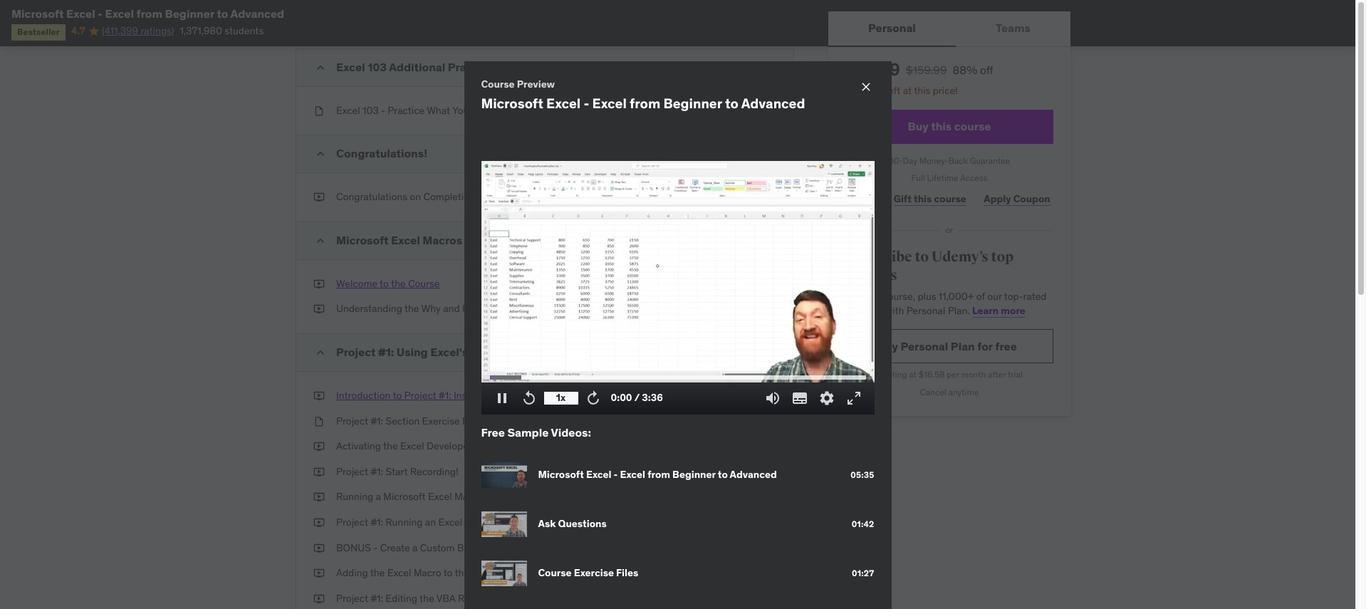 Task type: vqa. For each thing, say whether or not it's contained in the screenshot.
the bottom Using
yes



Task type: describe. For each thing, give the bounding box(es) containing it.
0 horizontal spatial files
[[462, 414, 483, 427]]

3 xsmall image from the top
[[313, 490, 325, 504]]

2min
[[754, 147, 777, 160]]

lecture for excel 103 additional practice exercises
[[717, 60, 748, 73]]

excel 103 - practice what you've learned (download)
[[336, 104, 585, 117]]

understanding the why and how behind excel macros
[[336, 302, 578, 315]]

activating the excel developer tab
[[336, 440, 490, 453]]

advanced inside course preview microsoft excel - excel from beginner to advanced
[[741, 95, 805, 112]]

month
[[962, 369, 986, 380]]

1min
[[756, 60, 777, 73]]

xsmall image for project #1: running an excel macro with a button
[[313, 516, 325, 530]]

this for gift
[[914, 192, 932, 205]]

2 vertical spatial beginner
[[673, 468, 716, 481]]

0 vertical spatial macros
[[423, 233, 462, 247]]

xsmall image for adding the excel macro to the quick access toolbar
[[313, 567, 325, 581]]

starting at $16.58 per month after trial cancel anytime
[[876, 369, 1023, 398]]

from inside course preview microsoft excel - excel from beginner to advanced
[[630, 95, 661, 112]]

subtitles image
[[791, 389, 808, 407]]

xsmall image for project #1: section exercise files (download)
[[313, 414, 325, 428]]

88%
[[953, 63, 978, 77]]

learn more
[[973, 304, 1026, 317]]

project for using
[[336, 345, 376, 359]]

ask
[[538, 518, 556, 530]]

small image for excel 103 additional practice exercises
[[313, 60, 328, 75]]

share button
[[846, 185, 879, 213]]

project #1: start recording!
[[336, 465, 459, 478]]

project inside button
[[404, 389, 436, 402]]

project #1: section exercise files (download)
[[336, 414, 548, 427]]

ask questions
[[538, 518, 607, 530]]

the up 'start'
[[383, 440, 398, 453]]

formatting
[[515, 389, 564, 402]]

welcome to the course button
[[336, 277, 440, 291]]

personal button
[[829, 11, 956, 46]]

• for macro
[[742, 346, 746, 358]]

103 for -
[[363, 104, 379, 117]]

courses,
[[846, 304, 883, 317]]

0 vertical spatial running
[[336, 490, 373, 503]]

gift this course link
[[891, 185, 970, 213]]

11,000+
[[939, 290, 974, 303]]

apply
[[984, 192, 1011, 205]]

to down bonus - create a custom button using excel shapes
[[444, 567, 453, 579]]

0 vertical spatial from
[[136, 6, 162, 21]]

introduction inside button
[[336, 389, 391, 402]]

00:16
[[751, 414, 777, 427]]

ratings)
[[141, 25, 174, 37]]

project #1: running an excel macro with a button
[[336, 516, 555, 529]]

text
[[566, 389, 585, 402]]

11min
[[752, 234, 777, 246]]

plan.
[[948, 304, 970, 317]]

sample
[[508, 425, 549, 439]]

full
[[912, 173, 925, 183]]

this for get
[[864, 290, 881, 303]]

macro down custom
[[414, 567, 441, 579]]

course for gift this course
[[934, 192, 967, 205]]

files inside microsoft excel - excel from beginner to advanced dialog
[[616, 567, 639, 580]]

quick
[[472, 567, 498, 579]]

questions
[[558, 518, 607, 530]]

videos:
[[551, 425, 591, 439]]

to inside subscribe to udemy's top courses
[[915, 248, 929, 266]]

project for running
[[336, 516, 368, 529]]

recorded
[[458, 592, 501, 605]]

macro right excel's
[[471, 345, 504, 359]]

exercises
[[496, 60, 548, 74]]

#1: for section
[[371, 414, 383, 427]]

microsoft down project #1: start recording!
[[384, 490, 426, 503]]

create
[[380, 541, 410, 554]]

2
[[700, 234, 705, 246]]

(411,399 ratings)
[[102, 25, 174, 37]]

2 vertical spatial 103
[[566, 190, 582, 203]]

the left "why" on the left of page
[[405, 302, 419, 315]]

1x
[[556, 391, 566, 404]]

of
[[977, 290, 985, 303]]

bonus - create a custom button using excel shapes
[[336, 541, 578, 554]]

$18.99
[[846, 58, 900, 81]]

the inside welcome to the course button
[[391, 277, 406, 290]]

learned
[[484, 104, 520, 117]]

introduction to project #1: inserting and formatting text button
[[336, 389, 585, 403]]

project #1: editing the vba recorded by the macro recorder
[[336, 592, 605, 605]]

behind
[[485, 302, 517, 315]]

introduction to project #1: inserting and formatting text
[[336, 389, 585, 402]]

exercise inside microsoft excel - excel from beginner to advanced dialog
[[574, 567, 614, 580]]

an
[[425, 516, 436, 529]]

and for vba
[[465, 233, 485, 247]]

103 for additional
[[368, 60, 387, 74]]

1 vertical spatial macros
[[545, 302, 578, 315]]

05:15
[[752, 302, 777, 315]]

day
[[903, 155, 918, 166]]

0 vertical spatial beginner
[[165, 6, 214, 21]]

rewind 5 seconds image
[[520, 389, 538, 407]]

2 vertical spatial a
[[413, 541, 418, 554]]

free
[[481, 425, 505, 439]]

this for buy
[[931, 119, 952, 133]]

trial
[[1008, 369, 1023, 380]]

the left quick
[[455, 567, 470, 579]]

30-day money-back guarantee full lifetime access
[[889, 155, 1010, 183]]

1 horizontal spatial button
[[524, 516, 555, 529]]

section
[[386, 414, 420, 427]]

1 vertical spatial recorder
[[564, 592, 605, 605]]

at inside $18.99 $159.99 88% off 1 day left at this price!
[[903, 84, 912, 97]]

preview for tool
[[692, 389, 727, 402]]

macro down toolbar
[[533, 592, 561, 605]]

(411,399
[[102, 25, 138, 37]]

why
[[421, 302, 441, 315]]

congratulations!
[[336, 146, 427, 160]]

welcome
[[336, 277, 378, 290]]

1 vertical spatial using
[[490, 541, 516, 554]]

with inside get this course, plus 11,000+ of our top-rated courses, with personal plan.
[[885, 304, 904, 317]]

tab list containing personal
[[829, 11, 1071, 47]]

$18.99 $159.99 88% off 1 day left at this price!
[[846, 58, 994, 97]]

guarantee
[[970, 155, 1010, 166]]

$159.99
[[906, 63, 947, 77]]

what
[[427, 104, 450, 117]]

microsoft down videos:
[[538, 468, 584, 481]]

learn
[[973, 304, 999, 317]]

activating
[[336, 440, 381, 453]]

#1: for editing
[[371, 592, 383, 605]]

pause image
[[493, 389, 510, 407]]

plan
[[951, 339, 975, 353]]

0 vertical spatial introduction
[[554, 233, 622, 247]]

1 xsmall image from the top
[[313, 104, 325, 118]]

at inside starting at $16.58 per month after trial cancel anytime
[[909, 369, 917, 380]]

coupon
[[1014, 192, 1051, 205]]

try
[[882, 339, 898, 353]]

after
[[988, 369, 1006, 380]]

course for buy this course
[[955, 119, 991, 133]]

0 vertical spatial (download)
[[523, 104, 585, 117]]

progress bar slider
[[490, 369, 866, 386]]

personal inside get this course, plus 11,000+ of our top-rated courses, with personal plan.
[[907, 304, 946, 317]]

30-
[[889, 155, 903, 166]]

1 vertical spatial (download)
[[486, 414, 548, 427]]

vba for and
[[488, 233, 510, 247]]

microsoft up bestseller
[[11, 6, 64, 21]]

project for section
[[336, 414, 368, 427]]

0 vertical spatial a
[[376, 490, 381, 503]]

microsoft inside course preview microsoft excel - excel from beginner to advanced
[[481, 95, 543, 112]]

this inside $18.99 $159.99 88% off 1 day left at this price!
[[914, 84, 931, 97]]

0 horizontal spatial recorder
[[507, 345, 557, 359]]

bonus
[[336, 541, 371, 554]]

buy this course
[[908, 119, 991, 133]]

developer
[[427, 440, 472, 453]]

editing
[[386, 592, 417, 605]]

11
[[694, 346, 702, 358]]

to up section
[[393, 389, 402, 402]]

teams
[[996, 21, 1031, 35]]

2 vertical spatial advanced
[[730, 468, 777, 481]]



Task type: locate. For each thing, give the bounding box(es) containing it.
project for start
[[336, 465, 368, 478]]

1 small image from the top
[[313, 234, 328, 248]]

using up quick
[[490, 541, 516, 554]]

2 xsmall image from the top
[[313, 277, 325, 291]]

#1: left 'start'
[[371, 465, 383, 478]]

lifetime
[[927, 173, 959, 183]]

recorder down course exercise files
[[564, 592, 605, 605]]

access inside 30-day money-back guarantee full lifetime access
[[960, 173, 988, 183]]

#1: up project #1: section exercise files (download)
[[439, 389, 451, 402]]

01:27
[[852, 568, 875, 578]]

1 horizontal spatial running
[[386, 516, 423, 529]]

course
[[955, 119, 991, 133], [934, 192, 967, 205]]

lecture for congratulations!
[[715, 147, 746, 160]]

course up back
[[955, 119, 991, 133]]

1x button
[[544, 386, 578, 410]]

0 vertical spatial at
[[903, 84, 912, 97]]

1 horizontal spatial microsoft excel - excel from beginner to advanced
[[538, 468, 777, 481]]

0 vertical spatial lecture
[[717, 60, 748, 73]]

personal up $16.58
[[901, 339, 948, 353]]

and right "why" on the left of page
[[443, 302, 460, 315]]

1 vertical spatial 1
[[860, 84, 864, 97]]

1 vertical spatial small image
[[313, 147, 328, 161]]

the right by
[[516, 592, 531, 605]]

this inside button
[[931, 119, 952, 133]]

the right completing
[[478, 190, 492, 203]]

1 for excel 103 additional practice exercises
[[710, 60, 714, 73]]

0 horizontal spatial and
[[443, 302, 460, 315]]

start
[[386, 465, 408, 478]]

personal inside personal button
[[869, 21, 916, 35]]

1 small image from the top
[[313, 60, 328, 75]]

• left 1min
[[750, 60, 754, 73]]

1 vertical spatial introduction
[[336, 389, 391, 402]]

preview down exercises
[[517, 77, 555, 90]]

1 for congratulations!
[[708, 147, 712, 160]]

microsoft excel - excel from beginner to advanced
[[11, 6, 284, 21], [538, 468, 777, 481]]

1 vertical spatial practice
[[388, 104, 425, 117]]

2 horizontal spatial a
[[516, 516, 522, 529]]

macro up bonus - create a custom button using excel shapes
[[465, 516, 493, 529]]

2 small image from the top
[[313, 346, 328, 360]]

toolbar
[[534, 567, 567, 579]]

a left ask
[[516, 516, 522, 529]]

11:16
[[756, 465, 777, 478]]

excel 103 additional practice exercises
[[336, 60, 548, 74]]

this right gift
[[914, 192, 932, 205]]

rated
[[1023, 290, 1047, 303]]

or
[[946, 225, 954, 235]]

• left 2min
[[748, 147, 752, 160]]

course,
[[883, 290, 916, 303]]

and left rewind 5 seconds image at the bottom left of the page
[[496, 389, 512, 402]]

this inside get this course, plus 11,000+ of our top-rated courses, with personal plan.
[[864, 290, 881, 303]]

forward 5 seconds image
[[585, 389, 602, 407]]

1 horizontal spatial vba
[[488, 233, 510, 247]]

by
[[504, 592, 514, 605]]

button up shapes
[[524, 516, 555, 529]]

macros up tool
[[545, 302, 578, 315]]

with left ask
[[495, 516, 514, 529]]

0 vertical spatial files
[[462, 414, 483, 427]]

and inside button
[[496, 389, 512, 402]]

1 vertical spatial exercise
[[574, 567, 614, 580]]

adding
[[336, 567, 368, 579]]

the right editing
[[420, 592, 434, 605]]

tab list
[[829, 11, 1071, 47]]

1 vertical spatial personal
[[907, 304, 946, 317]]

recording!
[[410, 465, 459, 478]]

preview down 2
[[692, 277, 727, 290]]

lectures right 11
[[704, 346, 740, 358]]

day
[[867, 84, 884, 97]]

to inside course preview microsoft excel - excel from beginner to advanced
[[725, 95, 739, 112]]

preview down progress bar slider
[[692, 389, 727, 402]]

microsoft up microsoft excel macros and vba course introduction
[[495, 190, 537, 203]]

plus
[[918, 290, 937, 303]]

1 lecture • 2min
[[708, 147, 777, 160]]

#1: for running
[[371, 516, 383, 529]]

• left 11min
[[746, 234, 750, 246]]

lectures for introduction
[[708, 234, 744, 246]]

#1: for start
[[371, 465, 383, 478]]

welcome to the course
[[336, 277, 440, 290]]

button
[[524, 516, 555, 529], [457, 541, 488, 554]]

0 vertical spatial microsoft excel - excel from beginner to advanced
[[11, 6, 284, 21]]

0 vertical spatial personal
[[869, 21, 916, 35]]

project up bonus
[[336, 516, 368, 529]]

a right create
[[413, 541, 418, 554]]

left
[[886, 84, 901, 97]]

bestseller
[[17, 27, 60, 37]]

1 vertical spatial preview
[[692, 277, 727, 290]]

free sample videos:
[[481, 425, 591, 439]]

to up 1,371,980 students
[[217, 6, 228, 21]]

0 horizontal spatial button
[[457, 541, 488, 554]]

lectures
[[708, 234, 744, 246], [704, 346, 740, 358]]

1 left 1min
[[710, 60, 714, 73]]

0 horizontal spatial microsoft excel - excel from beginner to advanced
[[11, 6, 284, 21]]

settings image
[[818, 389, 835, 407]]

05:35
[[851, 469, 875, 480]]

microsoft
[[11, 6, 64, 21], [481, 95, 543, 112], [495, 190, 537, 203], [336, 233, 389, 247], [538, 468, 584, 481], [384, 490, 426, 503]]

1 vertical spatial files
[[616, 567, 639, 580]]

additional
[[389, 60, 445, 74]]

vba down 'congratulations on completing the microsoft excel 103'
[[488, 233, 510, 247]]

1 horizontal spatial introduction
[[554, 233, 622, 247]]

personal
[[869, 21, 916, 35], [907, 304, 946, 317], [901, 339, 948, 353]]

excel's
[[430, 345, 468, 359]]

microsoft excel - excel from beginner to advanced dialog
[[464, 61, 892, 609]]

lecture
[[717, 60, 748, 73], [715, 147, 746, 160]]

running
[[336, 490, 373, 503], [386, 516, 423, 529]]

subscribe
[[846, 248, 912, 266]]

running down project #1: start recording!
[[336, 490, 373, 503]]

course inside course preview microsoft excel - excel from beginner to advanced
[[481, 77, 515, 90]]

project up activating
[[336, 414, 368, 427]]

this right buy
[[931, 119, 952, 133]]

0 vertical spatial small image
[[313, 234, 328, 248]]

1 horizontal spatial recorder
[[564, 592, 605, 605]]

0 horizontal spatial macros
[[423, 233, 462, 247]]

0 vertical spatial access
[[960, 173, 988, 183]]

0 vertical spatial small image
[[313, 60, 328, 75]]

recorder left tool
[[507, 345, 557, 359]]

a down project #1: start recording!
[[376, 490, 381, 503]]

microsoft down exercises
[[481, 95, 543, 112]]

learn more link
[[973, 304, 1026, 317]]

#1: for using
[[378, 345, 394, 359]]

small image for microsoft excel macros and vba course introduction
[[313, 234, 328, 248]]

beginner inside course preview microsoft excel - excel from beginner to advanced
[[664, 95, 722, 112]]

1 vertical spatial with
[[495, 516, 514, 529]]

to right welcome
[[380, 277, 389, 290]]

course exercise files
[[538, 567, 639, 580]]

practice left what
[[388, 104, 425, 117]]

small image for project #1: using excel's macro recorder tool
[[313, 346, 328, 360]]

0 vertical spatial course
[[955, 119, 991, 133]]

close modal image
[[859, 79, 873, 94]]

mute image
[[764, 389, 781, 407]]

1 vertical spatial at
[[909, 369, 917, 380]]

#1: up create
[[371, 516, 383, 529]]

project down adding
[[336, 592, 368, 605]]

0 vertical spatial 1
[[710, 60, 714, 73]]

0 horizontal spatial running
[[336, 490, 373, 503]]

2 vertical spatial from
[[648, 468, 670, 481]]

1 horizontal spatial a
[[413, 541, 418, 554]]

personal up $18.99
[[869, 21, 916, 35]]

03:36
[[750, 389, 777, 402]]

0 vertical spatial and
[[465, 233, 485, 247]]

1 horizontal spatial macros
[[545, 302, 578, 315]]

microsoft excel macros and vba course introduction
[[336, 233, 622, 247]]

advanced down 1min
[[741, 95, 805, 112]]

0 horizontal spatial practice
[[388, 104, 425, 117]]

anytime
[[949, 387, 979, 398]]

project up section
[[404, 389, 436, 402]]

2 vertical spatial personal
[[901, 339, 948, 353]]

0 vertical spatial practice
[[448, 60, 493, 74]]

macros down completing
[[423, 233, 462, 247]]

completing
[[424, 190, 475, 203]]

access
[[960, 173, 988, 183], [500, 567, 532, 579]]

with
[[885, 304, 904, 317], [495, 516, 514, 529]]

xsmall image for congratulations on completing the microsoft excel 103
[[313, 190, 325, 204]]

microsoft excel - excel from beginner to advanced inside microsoft excel - excel from beginner to advanced dialog
[[538, 468, 777, 481]]

starting
[[876, 369, 907, 380]]

access down back
[[960, 173, 988, 183]]

1 vertical spatial and
[[443, 302, 460, 315]]

at
[[903, 84, 912, 97], [909, 369, 917, 380]]

exercise up developer
[[422, 414, 460, 427]]

course down lifetime
[[934, 192, 967, 205]]

project down understanding
[[336, 345, 376, 359]]

price!
[[933, 84, 958, 97]]

off
[[980, 63, 994, 77]]

how
[[462, 302, 482, 315]]

personal down plus
[[907, 304, 946, 317]]

05:50
[[750, 277, 777, 290]]

vba for the
[[437, 592, 456, 605]]

small image
[[313, 234, 328, 248], [313, 346, 328, 360]]

0 vertical spatial using
[[397, 345, 428, 359]]

access up by
[[500, 567, 532, 579]]

11 lectures • 53min
[[694, 346, 777, 358]]

1 horizontal spatial and
[[465, 233, 485, 247]]

0 vertical spatial with
[[885, 304, 904, 317]]

(download) down rewind 5 seconds image at the bottom left of the page
[[486, 414, 548, 427]]

0 vertical spatial lectures
[[708, 234, 744, 246]]

course inside button
[[955, 119, 991, 133]]

0 vertical spatial recorder
[[507, 345, 557, 359]]

to left 11:16
[[718, 468, 728, 481]]

at right left
[[903, 84, 912, 97]]

and down 'congratulations on completing the microsoft excel 103'
[[465, 233, 485, 247]]

and for how
[[443, 302, 460, 315]]

7 xsmall image from the top
[[313, 541, 325, 555]]

microsoft up welcome
[[336, 233, 389, 247]]

3 xsmall image from the top
[[313, 302, 325, 316]]

course inside welcome to the course button
[[408, 277, 440, 290]]

1 vertical spatial beginner
[[664, 95, 722, 112]]

0 vertical spatial exercise
[[422, 414, 460, 427]]

2 small image from the top
[[313, 147, 328, 161]]

the up understanding
[[391, 277, 406, 290]]

1 vertical spatial lecture
[[715, 147, 746, 160]]

running down running a microsoft excel macro
[[386, 516, 423, 529]]

and
[[465, 233, 485, 247], [443, 302, 460, 315], [496, 389, 512, 402]]

advanced down 00:16
[[730, 468, 777, 481]]

1 horizontal spatial using
[[490, 541, 516, 554]]

0 vertical spatial vba
[[488, 233, 510, 247]]

#1: left section
[[371, 414, 383, 427]]

0 vertical spatial button
[[524, 516, 555, 529]]

•
[[750, 60, 754, 73], [748, 147, 752, 160], [746, 234, 750, 246], [742, 346, 746, 358]]

gift
[[894, 192, 912, 205]]

share
[[849, 192, 876, 205]]

to left 00:09
[[725, 95, 739, 112]]

1 vertical spatial from
[[630, 95, 661, 112]]

access for quick
[[500, 567, 532, 579]]

lectures for tool
[[704, 346, 740, 358]]

0 horizontal spatial a
[[376, 490, 381, 503]]

introduction
[[554, 233, 622, 247], [336, 389, 391, 402]]

• for exercises
[[750, 60, 754, 73]]

• left 53min
[[742, 346, 746, 358]]

2 xsmall image from the top
[[313, 414, 325, 428]]

practice for exercises
[[448, 60, 493, 74]]

project for editing
[[336, 592, 368, 605]]

1 vertical spatial vba
[[437, 592, 456, 605]]

• for vba
[[746, 234, 750, 246]]

1 left day
[[860, 84, 864, 97]]

this down the $159.99
[[914, 84, 931, 97]]

0 vertical spatial preview
[[517, 77, 555, 90]]

1 inside $18.99 $159.99 88% off 1 day left at this price!
[[860, 84, 864, 97]]

#1: inside button
[[439, 389, 451, 402]]

2 vertical spatial preview
[[692, 389, 727, 402]]

lecture left 1min
[[717, 60, 748, 73]]

understanding
[[336, 302, 402, 315]]

this
[[914, 84, 931, 97], [931, 119, 952, 133], [914, 192, 932, 205], [864, 290, 881, 303]]

exercise down shapes
[[574, 567, 614, 580]]

1 horizontal spatial with
[[885, 304, 904, 317]]

money-
[[920, 155, 949, 166]]

the right adding
[[370, 567, 385, 579]]

5 xsmall image from the top
[[313, 567, 325, 581]]

0 horizontal spatial exercise
[[422, 414, 460, 427]]

per
[[947, 369, 960, 380]]

6 xsmall image from the top
[[313, 592, 325, 606]]

5 xsmall image from the top
[[313, 440, 325, 454]]

0 horizontal spatial using
[[397, 345, 428, 359]]

1 xsmall image from the top
[[313, 190, 325, 204]]

practice up you've
[[448, 60, 493, 74]]

inserting
[[454, 389, 493, 402]]

1 vertical spatial access
[[500, 567, 532, 579]]

2 vertical spatial and
[[496, 389, 512, 402]]

0 horizontal spatial introduction
[[336, 389, 391, 402]]

top-
[[1004, 290, 1023, 303]]

1 vertical spatial small image
[[313, 346, 328, 360]]

lectures right 2
[[708, 234, 744, 246]]

- inside course preview microsoft excel - excel from beginner to advanced
[[584, 95, 589, 112]]

#1: left editing
[[371, 592, 383, 605]]

0 vertical spatial advanced
[[230, 6, 284, 21]]

1 vertical spatial advanced
[[741, 95, 805, 112]]

congratulations on completing the microsoft excel 103
[[336, 190, 582, 203]]

practice for what
[[388, 104, 425, 117]]

project #1: using excel's macro recorder tool
[[336, 345, 581, 359]]

advanced up students
[[230, 6, 284, 21]]

button up quick
[[457, 541, 488, 554]]

(download)
[[523, 104, 585, 117], [486, 414, 548, 427]]

using left excel's
[[397, 345, 428, 359]]

preview inside course preview microsoft excel - excel from beginner to advanced
[[517, 77, 555, 90]]

congratulations
[[336, 190, 408, 203]]

(download) right learned
[[523, 104, 585, 117]]

1 left 2min
[[708, 147, 712, 160]]

fullscreen image
[[845, 389, 862, 407]]

1 horizontal spatial exercise
[[574, 567, 614, 580]]

#1: down understanding
[[378, 345, 394, 359]]

personal inside try personal plan for free link
[[901, 339, 948, 353]]

1,371,980 students
[[180, 25, 264, 37]]

udemy's
[[932, 248, 989, 266]]

at left $16.58
[[909, 369, 917, 380]]

1 vertical spatial 103
[[363, 104, 379, 117]]

6 xsmall image from the top
[[313, 465, 325, 479]]

2 vertical spatial 1
[[708, 147, 712, 160]]

1 vertical spatial button
[[457, 541, 488, 554]]

1 vertical spatial course
[[934, 192, 967, 205]]

preview for introduction
[[692, 277, 727, 290]]

4 xsmall image from the top
[[313, 389, 325, 403]]

small image for congratulations!
[[313, 147, 328, 161]]

2 horizontal spatial and
[[496, 389, 512, 402]]

1 vertical spatial lectures
[[704, 346, 740, 358]]

0 horizontal spatial with
[[495, 516, 514, 529]]

macros
[[423, 233, 462, 247], [545, 302, 578, 315]]

0 horizontal spatial vba
[[437, 592, 456, 605]]

files
[[462, 414, 483, 427], [616, 567, 639, 580]]

1 vertical spatial running
[[386, 516, 423, 529]]

custom
[[420, 541, 455, 554]]

to left "udemy's"
[[915, 248, 929, 266]]

1,371,980
[[180, 25, 222, 37]]

xsmall image
[[313, 190, 325, 204], [313, 414, 325, 428], [313, 490, 325, 504], [313, 516, 325, 530], [313, 567, 325, 581], [313, 592, 325, 606]]

1 horizontal spatial access
[[960, 173, 988, 183]]

3:36
[[642, 391, 663, 404]]

1 vertical spatial microsoft excel - excel from beginner to advanced
[[538, 468, 777, 481]]

macro up project #1: running an excel macro with a button
[[454, 490, 482, 503]]

the
[[478, 190, 492, 203], [391, 277, 406, 290], [405, 302, 419, 315], [383, 440, 398, 453], [370, 567, 385, 579], [455, 567, 470, 579], [420, 592, 434, 605], [516, 592, 531, 605]]

1 horizontal spatial practice
[[448, 60, 493, 74]]

0 horizontal spatial access
[[500, 567, 532, 579]]

project down activating
[[336, 465, 368, 478]]

vba down adding the excel macro to the quick access toolbar
[[437, 592, 456, 605]]

our
[[988, 290, 1002, 303]]

4 xsmall image from the top
[[313, 516, 325, 530]]

practice
[[448, 60, 493, 74], [388, 104, 425, 117]]

1 horizontal spatial files
[[616, 567, 639, 580]]

xsmall image
[[313, 104, 325, 118], [313, 277, 325, 291], [313, 302, 325, 316], [313, 389, 325, 403], [313, 440, 325, 454], [313, 465, 325, 479], [313, 541, 325, 555]]

lecture left 2min
[[715, 147, 746, 160]]

1 vertical spatial a
[[516, 516, 522, 529]]

with down course, at the top of the page
[[885, 304, 904, 317]]

advanced
[[230, 6, 284, 21], [741, 95, 805, 112], [730, 468, 777, 481]]

this up the courses,
[[864, 290, 881, 303]]

access for lifetime
[[960, 173, 988, 183]]

using
[[397, 345, 428, 359], [490, 541, 516, 554]]

0 vertical spatial 103
[[368, 60, 387, 74]]

small image
[[313, 60, 328, 75], [313, 147, 328, 161]]

0:00
[[611, 391, 632, 404]]



